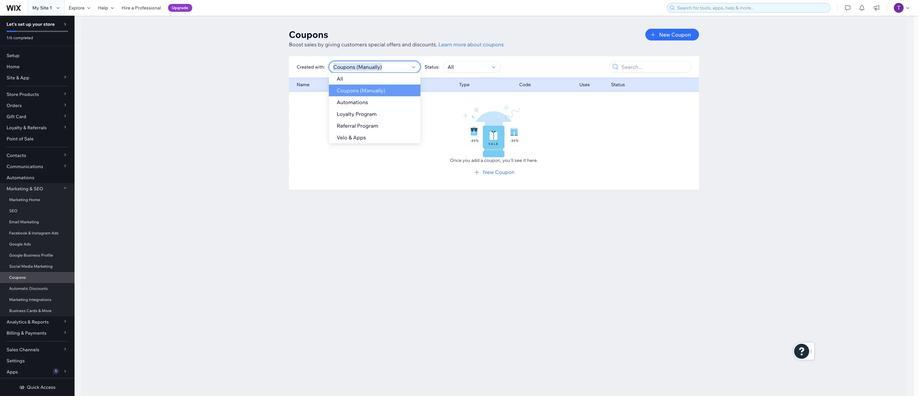 Task type: vqa. For each thing, say whether or not it's contained in the screenshot.
X 1
no



Task type: locate. For each thing, give the bounding box(es) containing it.
1 horizontal spatial automations
[[337, 99, 368, 106]]

point
[[7, 136, 18, 142]]

card
[[16, 114, 26, 120]]

business cards & more
[[9, 309, 51, 314]]

integrations
[[29, 298, 51, 303]]

1 horizontal spatial coupons
[[289, 29, 329, 40]]

0 vertical spatial google
[[9, 242, 23, 247]]

quick access button
[[19, 385, 56, 391]]

new inside button
[[660, 31, 671, 38]]

instagram
[[32, 231, 51, 236]]

marketing for integrations
[[9, 298, 28, 303]]

loyalty down the gift card
[[7, 125, 22, 131]]

0 vertical spatial a
[[132, 5, 134, 11]]

1 vertical spatial program
[[357, 123, 379, 129]]

1 vertical spatial site
[[7, 75, 15, 81]]

seo up marketing home link
[[34, 186, 43, 192]]

app
[[20, 75, 29, 81]]

0 horizontal spatial seo
[[9, 209, 17, 214]]

my site 1
[[32, 5, 52, 11]]

sales channels
[[7, 348, 39, 353]]

created with:
[[297, 64, 325, 70]]

coupons (manually) option
[[329, 85, 421, 97]]

coupons up automatic
[[9, 276, 26, 280]]

by
[[318, 41, 324, 48]]

& inside the loyalty & referrals popup button
[[23, 125, 26, 131]]

contacts
[[7, 153, 26, 159]]

business cards & more link
[[0, 306, 75, 317]]

1 vertical spatial home
[[29, 198, 40, 203]]

coupons inside the coupons boost sales by giving customers special offers and discounts. learn more about coupons
[[289, 29, 329, 40]]

apps down settings
[[7, 370, 18, 376]]

automations
[[337, 99, 368, 106], [7, 175, 34, 181]]

1 up 'access'
[[55, 370, 57, 374]]

business up social media marketing
[[24, 253, 40, 258]]

2 google from the top
[[9, 253, 23, 258]]

0 vertical spatial seo
[[34, 186, 43, 192]]

marketing & seo button
[[0, 184, 75, 195]]

store products button
[[0, 89, 75, 100]]

1 horizontal spatial ads
[[51, 231, 59, 236]]

ads up google business profile
[[24, 242, 31, 247]]

None field
[[332, 62, 411, 73], [446, 62, 491, 73], [332, 62, 411, 73], [446, 62, 491, 73]]

status:
[[425, 64, 440, 70]]

program
[[356, 111, 377, 117], [357, 123, 379, 129]]

store products
[[7, 92, 39, 98]]

1 vertical spatial seo
[[9, 209, 17, 214]]

1 horizontal spatial new
[[660, 31, 671, 38]]

coupons inside option
[[337, 87, 359, 94]]

& inside business cards & more link
[[38, 309, 41, 314]]

coupons up sales
[[289, 29, 329, 40]]

2 horizontal spatial coupons
[[337, 87, 359, 94]]

& inside 'list box'
[[349, 135, 352, 141]]

home down setup
[[7, 64, 20, 70]]

0 horizontal spatial site
[[7, 75, 15, 81]]

marketing & seo
[[7, 186, 43, 192]]

marketing up the "marketing home"
[[7, 186, 29, 192]]

communications
[[7, 164, 43, 170]]

coupon,
[[485, 158, 502, 164]]

1 vertical spatial coupons
[[337, 87, 359, 94]]

&
[[16, 75, 19, 81], [23, 125, 26, 131], [349, 135, 352, 141], [30, 186, 33, 192], [28, 231, 31, 236], [38, 309, 41, 314], [28, 320, 31, 326], [21, 331, 24, 337]]

marketing for &
[[7, 186, 29, 192]]

ads right instagram
[[51, 231, 59, 236]]

coupons down all
[[337, 87, 359, 94]]

& right velo
[[349, 135, 352, 141]]

0 vertical spatial automations
[[337, 99, 368, 106]]

seo inside "dropdown button"
[[34, 186, 43, 192]]

& up the "marketing home"
[[30, 186, 33, 192]]

analytics & reports button
[[0, 317, 75, 328]]

1 horizontal spatial 1
[[55, 370, 57, 374]]

0 horizontal spatial coupons
[[9, 276, 26, 280]]

1 horizontal spatial seo
[[34, 186, 43, 192]]

site left app
[[7, 75, 15, 81]]

business up analytics
[[9, 309, 26, 314]]

boost
[[289, 41, 304, 48]]

let's set up your store
[[7, 21, 55, 27]]

& left app
[[16, 75, 19, 81]]

1 vertical spatial loyalty
[[7, 125, 22, 131]]

home down marketing & seo "dropdown button"
[[29, 198, 40, 203]]

discounts.
[[413, 41, 438, 48]]

learn
[[439, 41, 453, 48]]

automations up loyalty program
[[337, 99, 368, 106]]

coupons (manually)
[[337, 87, 386, 94]]

0 vertical spatial new coupon
[[660, 31, 692, 38]]

1 google from the top
[[9, 242, 23, 247]]

1 horizontal spatial coupon
[[672, 31, 692, 38]]

loyalty program
[[337, 111, 377, 117]]

& inside marketing & seo "dropdown button"
[[30, 186, 33, 192]]

0 horizontal spatial home
[[7, 64, 20, 70]]

type
[[460, 82, 470, 88]]

1 vertical spatial new coupon
[[483, 169, 515, 176]]

a right hire
[[132, 5, 134, 11]]

coupon inside new coupon button
[[672, 31, 692, 38]]

1 right the my
[[50, 5, 52, 11]]

seo up email
[[9, 209, 17, 214]]

gift
[[7, 114, 15, 120]]

discounts
[[29, 287, 48, 292]]

1 vertical spatial ads
[[24, 242, 31, 247]]

marketing up facebook & instagram ads
[[20, 220, 39, 225]]

let's
[[7, 21, 17, 27]]

access
[[41, 385, 56, 391]]

0 vertical spatial coupon
[[672, 31, 692, 38]]

site & app button
[[0, 72, 75, 83]]

media
[[21, 264, 33, 269]]

1 vertical spatial automations
[[7, 175, 34, 181]]

& left reports
[[28, 320, 31, 326]]

1 vertical spatial google
[[9, 253, 23, 258]]

home link
[[0, 61, 75, 72]]

it
[[524, 158, 527, 164]]

0 horizontal spatial apps
[[7, 370, 18, 376]]

hire a professional
[[122, 5, 161, 11]]

Search... field
[[620, 62, 689, 73]]

0 horizontal spatial coupon
[[496, 169, 515, 176]]

1 horizontal spatial site
[[40, 5, 49, 11]]

home
[[7, 64, 20, 70], [29, 198, 40, 203]]

upgrade button
[[168, 4, 192, 12]]

coupons link
[[0, 273, 75, 284]]

Search for tools, apps, help & more... field
[[676, 3, 829, 12]]

coupons boost sales by giving customers special offers and discounts. learn more about coupons
[[289, 29, 504, 48]]

1 vertical spatial new
[[483, 169, 494, 176]]

name
[[297, 82, 310, 88]]

settings
[[7, 359, 25, 365]]

cards
[[27, 309, 37, 314]]

site right the my
[[40, 5, 49, 11]]

& left more on the bottom of the page
[[38, 309, 41, 314]]

2 vertical spatial coupons
[[9, 276, 26, 280]]

coupon for new coupon button
[[672, 31, 692, 38]]

& right "facebook"
[[28, 231, 31, 236]]

& for instagram
[[28, 231, 31, 236]]

new coupon for new coupon button
[[660, 31, 692, 38]]

list box containing all
[[329, 73, 421, 144]]

billing & payments
[[7, 331, 46, 337]]

program down loyalty program
[[357, 123, 379, 129]]

1 vertical spatial coupon
[[496, 169, 515, 176]]

status
[[612, 82, 626, 88]]

& inside analytics & reports popup button
[[28, 320, 31, 326]]

here.
[[528, 158, 538, 164]]

& inside site & app "dropdown button"
[[16, 75, 19, 81]]

1 horizontal spatial apps
[[354, 135, 366, 141]]

completed
[[13, 35, 33, 40]]

1 vertical spatial 1
[[55, 370, 57, 374]]

contacts button
[[0, 150, 75, 161]]

& right billing on the bottom left
[[21, 331, 24, 337]]

0 vertical spatial site
[[40, 5, 49, 11]]

hire a professional link
[[118, 0, 165, 16]]

coupon
[[672, 31, 692, 38], [496, 169, 515, 176]]

1 vertical spatial a
[[481, 158, 484, 164]]

coupons inside sidebar element
[[9, 276, 26, 280]]

marketing down marketing & seo
[[9, 198, 28, 203]]

you
[[463, 158, 471, 164]]

new coupon link
[[474, 169, 515, 176]]

loyalty for loyalty & referrals
[[7, 125, 22, 131]]

& inside billing & payments popup button
[[21, 331, 24, 337]]

0 horizontal spatial loyalty
[[7, 125, 22, 131]]

my
[[32, 5, 39, 11]]

marketing home link
[[0, 195, 75, 206]]

0 horizontal spatial new coupon
[[483, 169, 515, 176]]

0 vertical spatial coupons
[[289, 29, 329, 40]]

1 horizontal spatial loyalty
[[337, 111, 355, 117]]

0 horizontal spatial automations
[[7, 175, 34, 181]]

automations link
[[0, 172, 75, 184]]

profile
[[41, 253, 53, 258]]

of
[[19, 136, 23, 142]]

marketing integrations
[[9, 298, 51, 303]]

site inside "dropdown button"
[[7, 75, 15, 81]]

coupons
[[289, 29, 329, 40], [337, 87, 359, 94], [9, 276, 26, 280]]

1 horizontal spatial home
[[29, 198, 40, 203]]

1 horizontal spatial a
[[481, 158, 484, 164]]

special
[[369, 41, 386, 48]]

marketing down automatic
[[9, 298, 28, 303]]

& down card
[[23, 125, 26, 131]]

automations down communications at the left of page
[[7, 175, 34, 181]]

0 horizontal spatial new
[[483, 169, 494, 176]]

& for app
[[16, 75, 19, 81]]

loyalty inside 'list box'
[[337, 111, 355, 117]]

0 vertical spatial apps
[[354, 135, 366, 141]]

program for referral program
[[357, 123, 379, 129]]

payments
[[25, 331, 46, 337]]

0 horizontal spatial 1
[[50, 5, 52, 11]]

& inside facebook & instagram ads link
[[28, 231, 31, 236]]

& for reports
[[28, 320, 31, 326]]

new coupon inside button
[[660, 31, 692, 38]]

1 horizontal spatial new coupon
[[660, 31, 692, 38]]

automatic
[[9, 287, 28, 292]]

google down "facebook"
[[9, 242, 23, 247]]

program up referral program
[[356, 111, 377, 117]]

apps down referral program
[[354, 135, 366, 141]]

marketing
[[7, 186, 29, 192], [9, 198, 28, 203], [20, 220, 39, 225], [34, 264, 53, 269], [9, 298, 28, 303]]

settings link
[[0, 356, 75, 367]]

0 vertical spatial loyalty
[[337, 111, 355, 117]]

channels
[[19, 348, 39, 353]]

1 vertical spatial apps
[[7, 370, 18, 376]]

marketing inside "dropdown button"
[[7, 186, 29, 192]]

learn more about coupons link
[[439, 41, 504, 48]]

0 horizontal spatial ads
[[24, 242, 31, 247]]

loyalty inside popup button
[[7, 125, 22, 131]]

help button
[[94, 0, 118, 16]]

loyalty up referral
[[337, 111, 355, 117]]

list box
[[329, 73, 421, 144]]

coupon inside 'new coupon' link
[[496, 169, 515, 176]]

0 vertical spatial program
[[356, 111, 377, 117]]

discount
[[382, 82, 401, 88]]

0 vertical spatial new
[[660, 31, 671, 38]]

store
[[43, 21, 55, 27]]

a right add
[[481, 158, 484, 164]]

analytics & reports
[[7, 320, 49, 326]]

marketing down profile
[[34, 264, 53, 269]]

google up social
[[9, 253, 23, 258]]

0 horizontal spatial a
[[132, 5, 134, 11]]



Task type: describe. For each thing, give the bounding box(es) containing it.
code
[[520, 82, 531, 88]]

gift card button
[[0, 111, 75, 122]]

0 vertical spatial ads
[[51, 231, 59, 236]]

velo
[[337, 135, 348, 141]]

automations inside sidebar element
[[7, 175, 34, 181]]

google business profile
[[9, 253, 53, 258]]

quick
[[27, 385, 39, 391]]

setup link
[[0, 50, 75, 61]]

sales channels button
[[0, 345, 75, 356]]

coupons for coupons
[[9, 276, 26, 280]]

reports
[[32, 320, 49, 326]]

email marketing link
[[0, 217, 75, 228]]

more
[[454, 41, 467, 48]]

apps inside sidebar element
[[7, 370, 18, 376]]

facebook & instagram ads
[[9, 231, 59, 236]]

hire
[[122, 5, 131, 11]]

set
[[18, 21, 25, 27]]

new coupon for 'new coupon' link
[[483, 169, 515, 176]]

professional
[[135, 5, 161, 11]]

uses
[[580, 82, 590, 88]]

offers
[[387, 41, 401, 48]]

add
[[472, 158, 480, 164]]

referral program
[[337, 123, 379, 129]]

automations inside 'list box'
[[337, 99, 368, 106]]

email marketing
[[9, 220, 39, 225]]

& for referrals
[[23, 125, 26, 131]]

marketing for home
[[9, 198, 28, 203]]

once you add a coupon, you'll see it here.
[[450, 158, 538, 164]]

coupons
[[483, 41, 504, 48]]

1 inside sidebar element
[[55, 370, 57, 374]]

and
[[402, 41, 411, 48]]

automatic discounts link
[[0, 284, 75, 295]]

new for 'new coupon' link
[[483, 169, 494, 176]]

your
[[32, 21, 42, 27]]

more
[[42, 309, 51, 314]]

velo & apps
[[337, 135, 366, 141]]

referrals
[[27, 125, 47, 131]]

orders button
[[0, 100, 75, 111]]

all
[[337, 76, 343, 82]]

sales
[[305, 41, 317, 48]]

store
[[7, 92, 18, 98]]

sale
[[24, 136, 34, 142]]

social
[[9, 264, 20, 269]]

loyalty & referrals
[[7, 125, 47, 131]]

seo link
[[0, 206, 75, 217]]

marketing home
[[9, 198, 40, 203]]

loyalty for loyalty program
[[337, 111, 355, 117]]

& for payments
[[21, 331, 24, 337]]

google for google ads
[[9, 242, 23, 247]]

analytics
[[7, 320, 27, 326]]

& for seo
[[30, 186, 33, 192]]

& for apps
[[349, 135, 352, 141]]

with:
[[315, 64, 325, 70]]

coupons for coupons (manually)
[[337, 87, 359, 94]]

1/6 completed
[[7, 35, 33, 40]]

google for google business profile
[[9, 253, 23, 258]]

billing & payments button
[[0, 328, 75, 339]]

customers
[[342, 41, 367, 48]]

social media marketing
[[9, 264, 53, 269]]

see
[[515, 158, 523, 164]]

communications button
[[0, 161, 75, 172]]

site & app
[[7, 75, 29, 81]]

facebook & instagram ads link
[[0, 228, 75, 239]]

you'll
[[503, 158, 514, 164]]

1 vertical spatial business
[[9, 309, 26, 314]]

apps inside 'list box'
[[354, 135, 366, 141]]

automatic discounts
[[9, 287, 48, 292]]

seo inside 'link'
[[9, 209, 17, 214]]

social media marketing link
[[0, 261, 75, 273]]

email
[[9, 220, 19, 225]]

point of sale link
[[0, 134, 75, 145]]

(manually)
[[360, 87, 386, 94]]

giving
[[325, 41, 340, 48]]

1/6
[[7, 35, 12, 40]]

google ads link
[[0, 239, 75, 250]]

0 vertical spatial home
[[7, 64, 20, 70]]

point of sale
[[7, 136, 34, 142]]

up
[[26, 21, 31, 27]]

new for new coupon button
[[660, 31, 671, 38]]

0 vertical spatial business
[[24, 253, 40, 258]]

program for loyalty program
[[356, 111, 377, 117]]

coupons for coupons boost sales by giving customers special offers and discounts. learn more about coupons
[[289, 29, 329, 40]]

marketing integrations link
[[0, 295, 75, 306]]

coupon for 'new coupon' link
[[496, 169, 515, 176]]

sidebar element
[[0, 16, 75, 397]]

referral
[[337, 123, 356, 129]]

once
[[450, 158, 462, 164]]

0 vertical spatial 1
[[50, 5, 52, 11]]

quick access
[[27, 385, 56, 391]]

orders
[[7, 103, 22, 109]]

created
[[297, 64, 314, 70]]

billing
[[7, 331, 20, 337]]



